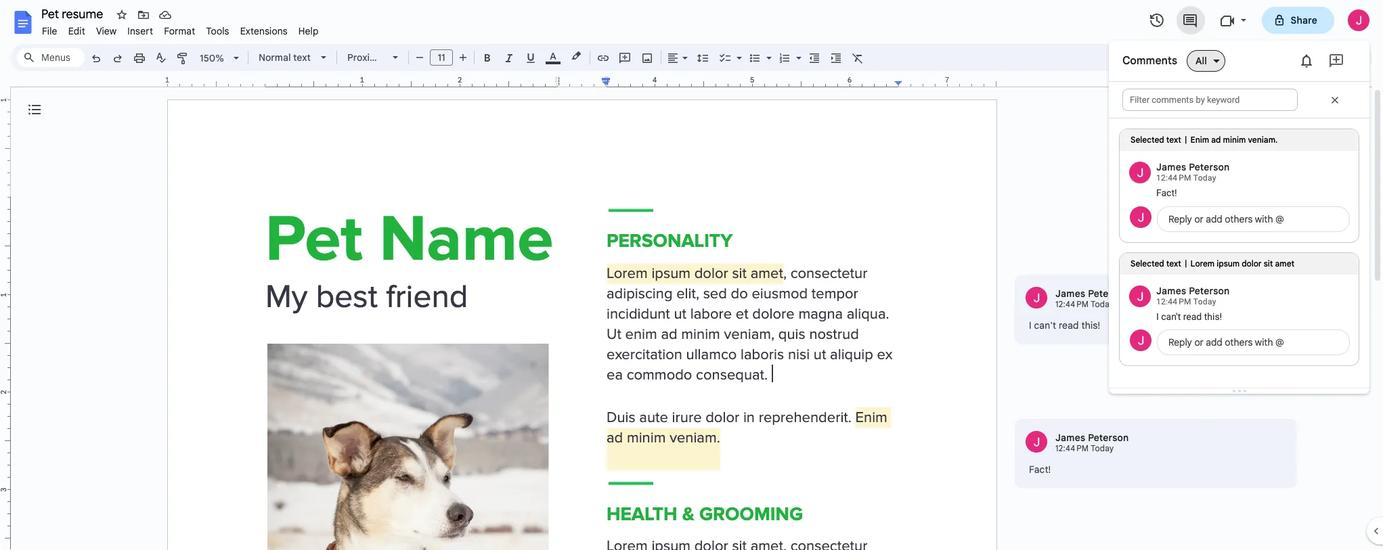 Task type: locate. For each thing, give the bounding box(es) containing it.
selected for james peterson 12:44 pm today fact!
[[1131, 135, 1164, 145]]

this!
[[1204, 311, 1222, 322], [1081, 320, 1100, 332]]

0 vertical spatial text
[[293, 51, 311, 64]]

2 selected from the top
[[1131, 258, 1164, 268]]

text color image
[[546, 48, 561, 64]]

1 vertical spatial text
[[1166, 135, 1181, 145]]

1 | from the top
[[1185, 135, 1187, 145]]

proxima
[[347, 51, 383, 64]]

1
[[165, 75, 169, 85]]

enim
[[1191, 135, 1209, 145]]

1 vertical spatial |
[[1185, 258, 1187, 268]]

fact!
[[1156, 188, 1177, 198], [1029, 464, 1051, 476]]

comments application
[[0, 0, 1383, 550]]

0 vertical spatial james peterson 12:44 pm today
[[1055, 288, 1129, 309]]

james peterson 12:44 pm today for fact!
[[1055, 432, 1129, 454]]

file
[[42, 25, 57, 37]]

insert menu item
[[122, 23, 159, 39]]

1 horizontal spatial i
[[1156, 311, 1159, 322]]

1 vertical spatial selected
[[1131, 258, 1164, 268]]

top margin image
[[0, 100, 10, 201]]

1 selected from the top
[[1131, 135, 1164, 145]]

1 comments dialog. open comment. author james peterson. 0 replies. 0 new replies. list item from the top
[[1120, 129, 1359, 242]]

Star checkbox
[[112, 5, 131, 24]]

reply field for james peterson 12:44 pm today fact!
[[1157, 206, 1350, 232]]

1 james peterson 12:44 pm today from the top
[[1055, 288, 1129, 309]]

veniam.
[[1248, 135, 1278, 145]]

12:44 pm inside the james peterson 12:44 pm today fact!
[[1156, 173, 1191, 183]]

0 horizontal spatial james peterson image
[[1026, 431, 1047, 453]]

1 vertical spatial comments dialog. open comment. author james peterson. 0 replies. 0 new replies. list item
[[1120, 253, 1359, 366]]

menu bar containing file
[[37, 18, 324, 40]]

can't
[[1161, 311, 1181, 322], [1034, 320, 1056, 332]]

1 horizontal spatial fact!
[[1156, 188, 1177, 198]]

2 | from the top
[[1185, 258, 1187, 268]]

normal text
[[259, 51, 311, 64]]

0 vertical spatial james peterson image
[[1129, 285, 1151, 307]]

nova
[[386, 51, 409, 64]]

1 vertical spatial james peterson 12:44 pm today
[[1055, 432, 1129, 454]]

0 horizontal spatial can't
[[1034, 320, 1056, 332]]

i
[[1156, 311, 1159, 322], [1029, 320, 1032, 332]]

selected text | enim ad minim veniam.
[[1131, 135, 1278, 145]]

james peterson image inside list
[[1129, 285, 1151, 307]]

2 vertical spatial text
[[1166, 258, 1181, 268]]

ad
[[1211, 135, 1221, 145]]

comment history dialogue. dialog
[[1109, 41, 1370, 394]]

i can't read this!
[[1029, 320, 1100, 332]]

james
[[1156, 161, 1186, 173], [1156, 285, 1186, 297], [1055, 288, 1085, 300], [1055, 432, 1085, 444]]

sit
[[1264, 258, 1273, 268]]

0 vertical spatial |
[[1185, 135, 1187, 145]]

menu bar
[[37, 18, 324, 40]]

lorem
[[1191, 258, 1215, 268]]

text for selected text | lorem ipsum dolor sit amet
[[1166, 258, 1181, 268]]

i inside james peterson 12:44 pm today i can't read this!
[[1156, 311, 1159, 322]]

text down help menu item
[[293, 51, 311, 64]]

today
[[1193, 173, 1216, 183], [1193, 297, 1216, 306], [1091, 299, 1114, 309], [1091, 443, 1114, 454]]

this! inside james peterson 12:44 pm today i can't read this!
[[1204, 311, 1222, 322]]

12:44 pm
[[1156, 173, 1191, 183], [1156, 297, 1191, 306], [1055, 299, 1089, 309], [1055, 443, 1089, 454]]

selected for james peterson 12:44 pm today i can't read this!
[[1131, 258, 1164, 268]]

font list. proxima nova selected. option
[[347, 48, 409, 67]]

selected left enim
[[1131, 135, 1164, 145]]

|
[[1185, 135, 1187, 145], [1185, 258, 1187, 268]]

1 horizontal spatial read
[[1183, 311, 1202, 322]]

amet
[[1275, 258, 1294, 268]]

Reply field
[[1157, 206, 1350, 232], [1157, 330, 1350, 356]]

selected left lorem
[[1131, 258, 1164, 268]]

all
[[1196, 55, 1207, 67]]

share
[[1291, 14, 1317, 26]]

1 horizontal spatial can't
[[1161, 311, 1181, 322]]

menu bar banner
[[0, 0, 1383, 550]]

proxima nova
[[347, 51, 409, 64]]

0 vertical spatial selected
[[1131, 135, 1164, 145]]

insert image image
[[639, 48, 655, 67]]

0 vertical spatial fact!
[[1156, 188, 1177, 198]]

2 james peterson 12:44 pm today from the top
[[1055, 432, 1129, 454]]

1 vertical spatial fact!
[[1029, 464, 1051, 476]]

edit menu item
[[63, 23, 91, 39]]

comments dialog. open comment. author james peterson. 0 replies. 0 new replies. list item
[[1120, 129, 1359, 242], [1120, 253, 1359, 366]]

1 horizontal spatial james peterson image
[[1129, 285, 1151, 307]]

format menu item
[[159, 23, 201, 39]]

1 vertical spatial james peterson image
[[1026, 431, 1047, 453]]

james peterson 12:44 pm today i can't read this!
[[1156, 285, 1230, 322]]

help
[[298, 25, 319, 37]]

line & paragraph spacing image
[[695, 48, 710, 67]]

fact! inside the james peterson 12:44 pm today fact!
[[1156, 188, 1177, 198]]

insert
[[127, 25, 153, 37]]

left margin image
[[168, 76, 269, 87]]

text left lorem
[[1166, 258, 1181, 268]]

menu bar inside menu bar banner
[[37, 18, 324, 40]]

selected
[[1131, 135, 1164, 145], [1131, 258, 1164, 268]]

today inside the james peterson 12:44 pm today fact!
[[1193, 173, 1216, 183]]

| for james peterson 12:44 pm today fact!
[[1185, 135, 1187, 145]]

1 vertical spatial reply field
[[1157, 330, 1350, 356]]

| for james peterson 12:44 pm today i can't read this!
[[1185, 258, 1187, 268]]

0 vertical spatial reply field
[[1157, 206, 1350, 232]]

format
[[164, 25, 195, 37]]

| left enim
[[1185, 135, 1187, 145]]

peterson inside the james peterson 12:44 pm today fact!
[[1189, 161, 1230, 173]]

text inside option
[[293, 51, 311, 64]]

text left enim
[[1166, 135, 1181, 145]]

right margin image
[[895, 76, 996, 87]]

can't inside james peterson 12:44 pm today i can't read this!
[[1161, 311, 1181, 322]]

list
[[1109, 118, 1370, 388], [1015, 275, 1297, 489]]

read
[[1183, 311, 1202, 322], [1059, 320, 1079, 332]]

tools menu item
[[201, 23, 235, 39]]

share button
[[1262, 7, 1334, 34]]

0 horizontal spatial this!
[[1081, 320, 1100, 332]]

james peterson 12:44 pm today for i can't read this!
[[1055, 288, 1129, 309]]

| left lorem
[[1185, 258, 1187, 268]]

peterson
[[1189, 161, 1230, 173], [1189, 285, 1230, 297], [1088, 288, 1129, 300], [1088, 432, 1129, 444]]

text
[[293, 51, 311, 64], [1166, 135, 1181, 145], [1166, 258, 1181, 268]]

0 vertical spatial comments dialog. open comment. author james peterson. 0 replies. 0 new replies. list item
[[1120, 129, 1359, 242]]

all button
[[1187, 50, 1225, 72]]

james peterson image
[[1129, 162, 1151, 183], [1130, 206, 1152, 228], [1026, 287, 1047, 309], [1130, 330, 1152, 351]]

1 horizontal spatial this!
[[1204, 311, 1222, 322]]

james peterson image
[[1129, 285, 1151, 307], [1026, 431, 1047, 453]]

james peterson 12:44 pm today
[[1055, 288, 1129, 309], [1055, 432, 1129, 454]]

1 reply field from the top
[[1157, 206, 1350, 232]]

extensions
[[240, 25, 288, 37]]

2 reply field from the top
[[1157, 330, 1350, 356]]



Task type: vqa. For each thing, say whether or not it's contained in the screenshot.
EXTENSIONS
yes



Task type: describe. For each thing, give the bounding box(es) containing it.
edit
[[68, 25, 85, 37]]

extensions menu item
[[235, 23, 293, 39]]

2 comments dialog. open comment. author james peterson. 0 replies. 0 new replies. list item from the top
[[1120, 253, 1359, 366]]

main toolbar
[[84, 0, 869, 525]]

Font size text field
[[431, 49, 452, 66]]

0 horizontal spatial i
[[1029, 320, 1032, 332]]

peterson inside james peterson 12:44 pm today i can't read this!
[[1189, 285, 1230, 297]]

Zoom text field
[[196, 49, 229, 68]]

12:44 pm inside james peterson 12:44 pm today i can't read this!
[[1156, 297, 1191, 306]]

james peterson 12:44 pm today fact!
[[1156, 161, 1230, 198]]

view
[[96, 25, 117, 37]]

james inside james peterson 12:44 pm today i can't read this!
[[1156, 285, 1186, 297]]

selected text | lorem ipsum dolor sit amet
[[1131, 258, 1294, 268]]

0 horizontal spatial read
[[1059, 320, 1079, 332]]

james inside the james peterson 12:44 pm today fact!
[[1156, 161, 1186, 173]]

Menus field
[[17, 48, 85, 67]]

view menu item
[[91, 23, 122, 39]]

reply field for james peterson 12:44 pm today i can't read this!
[[1157, 330, 1350, 356]]

read inside james peterson 12:44 pm today i can't read this!
[[1183, 311, 1202, 322]]

ipsum
[[1217, 258, 1240, 268]]

0 horizontal spatial fact!
[[1029, 464, 1051, 476]]

help menu item
[[293, 23, 324, 39]]

Zoom field
[[194, 48, 245, 68]]

text for selected text | enim ad minim veniam.
[[1166, 135, 1181, 145]]

list inside menu bar banner
[[1109, 118, 1370, 388]]

styles list. normal text selected. option
[[259, 48, 313, 67]]

Filter comments by keyword text field
[[1122, 89, 1298, 111]]

james peterson image for |
[[1129, 285, 1151, 307]]

james peterson image for i can't read this!
[[1026, 431, 1047, 453]]

minim
[[1223, 135, 1246, 145]]

text for normal text
[[293, 51, 311, 64]]

today inside james peterson 12:44 pm today i can't read this!
[[1193, 297, 1216, 306]]

comments
[[1122, 54, 1177, 68]]

dolor
[[1242, 258, 1262, 268]]

file menu item
[[37, 23, 63, 39]]

tools
[[206, 25, 229, 37]]

Rename text field
[[37, 5, 111, 22]]

normal
[[259, 51, 291, 64]]

Font size field
[[430, 49, 458, 66]]

highlight color image
[[569, 48, 584, 64]]



